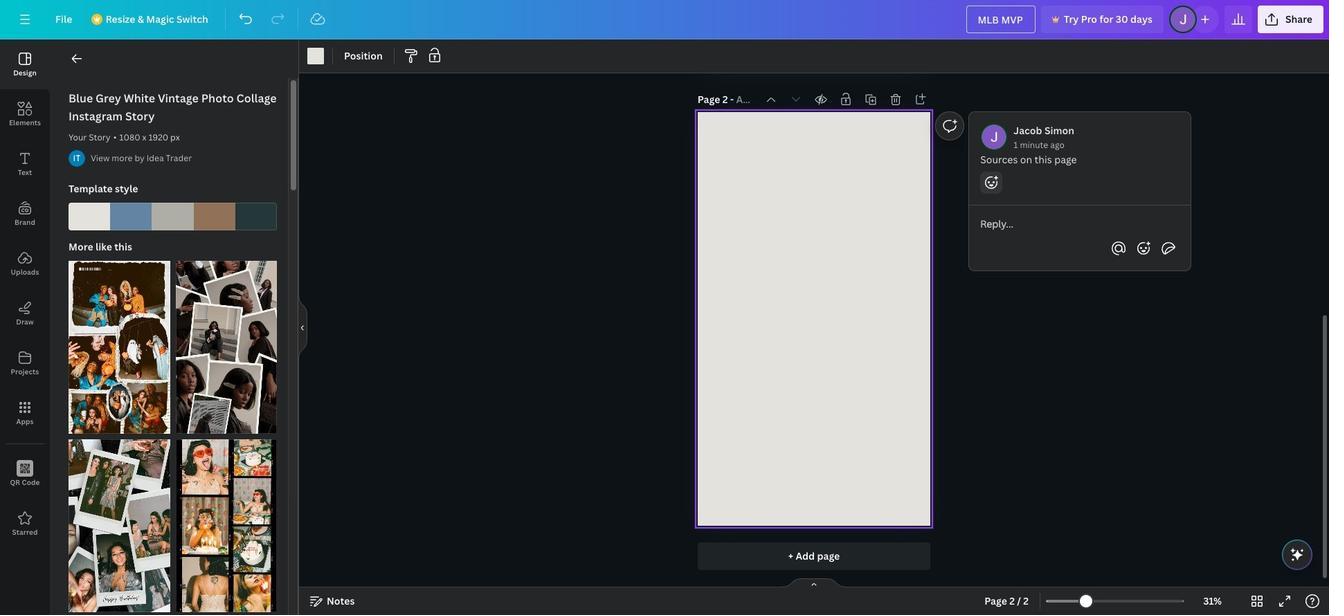 Task type: locate. For each thing, give the bounding box(es) containing it.
hide image
[[298, 294, 307, 361]]

#e4e2dd image
[[307, 48, 324, 64]]

beige black minimalist collage instagram story image
[[175, 261, 277, 434]]

side panel tab list
[[0, 39, 50, 549]]

idea trader element
[[69, 150, 85, 167]]

main menu bar
[[0, 0, 1329, 39]]

grey & white modern halloween collage instagram story image
[[69, 261, 170, 434]]

Page title text field
[[736, 93, 756, 107]]



Task type: vqa. For each thing, say whether or not it's contained in the screenshot.
Edit photo
no



Task type: describe. For each thing, give the bounding box(es) containing it.
beige black minimalist collage instagram story group
[[175, 253, 277, 434]]

grey & white modern halloween collage instagram story group
[[69, 253, 170, 434]]

Zoom button
[[1190, 591, 1235, 613]]

Design title text field
[[967, 6, 1036, 33]]

Reply draft. Add a reply or @mention. text field
[[980, 217, 1180, 232]]

black vintage photo film your story image
[[175, 440, 277, 613]]

happy birthday photo collage polaroid frame your story group
[[69, 431, 170, 613]]

happy birthday photo collage polaroid frame your story image
[[69, 440, 170, 613]]

idea trader image
[[69, 150, 85, 167]]

black vintage photo film your story group
[[175, 431, 277, 613]]

show pages image
[[781, 578, 847, 589]]



